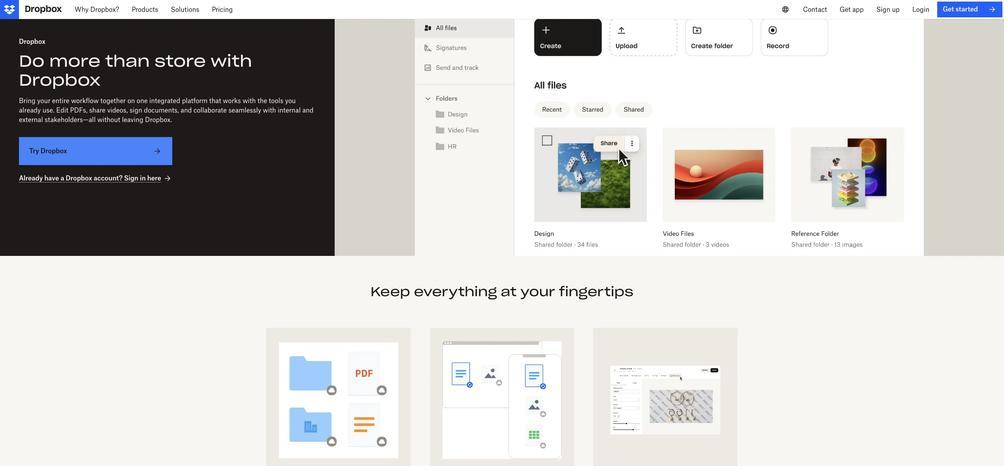 Task type: describe. For each thing, give the bounding box(es) containing it.
dropbox inside do more than store with dropbox
[[19, 70, 101, 90]]

1 vertical spatial with
[[243, 97, 256, 105]]

started
[[956, 5, 979, 13]]

one
[[137, 97, 148, 105]]

workflow
[[71, 97, 99, 105]]

you
[[285, 97, 296, 105]]

documents,
[[144, 106, 179, 114]]

everything
[[414, 284, 497, 300]]

up
[[893, 6, 900, 13]]

leaving
[[122, 116, 143, 124]]

store
[[155, 51, 206, 71]]

sign up
[[877, 6, 900, 13]]

here
[[147, 175, 161, 182]]

sign inside already have a dropbox account? sign in here link
[[124, 175, 138, 182]]

edit
[[56, 106, 68, 114]]

get started link
[[938, 2, 1003, 17]]

get for get app
[[840, 6, 851, 13]]

solutions
[[171, 6, 199, 13]]

already have a dropbox account? sign in here link
[[19, 174, 172, 183]]

have
[[44, 175, 59, 182]]

than
[[105, 51, 150, 71]]

preparing document to share file within dashboard. image
[[335, 19, 1005, 256]]

already
[[19, 106, 41, 114]]

integrated
[[149, 97, 180, 105]]

collaborate
[[194, 106, 227, 114]]

pricing link
[[206, 0, 239, 19]]

why
[[75, 6, 89, 13]]

1 and from the left
[[181, 106, 192, 114]]

bring your entire workflow together on one integrated platform that works with the tools you already use. edit pdfs, share videos, sign documents, and collaborate seamlessly with internal and external stakeholders—all without leaving dropbox.
[[19, 97, 314, 124]]

four icons showing folders, pdfs and docs in a dropbox folder image
[[279, 341, 398, 460]]

already
[[19, 175, 43, 182]]

contact
[[804, 6, 828, 13]]

dropbox right try
[[41, 147, 67, 155]]

try dropbox link
[[19, 137, 172, 165]]

use.
[[42, 106, 55, 114]]

internal
[[278, 106, 301, 114]]

login link
[[907, 0, 936, 19]]

bring
[[19, 97, 35, 105]]

tools
[[269, 97, 284, 105]]

get app button
[[834, 0, 871, 19]]

keep everything at your fingertips
[[371, 284, 634, 300]]

a
[[61, 175, 64, 182]]

1 vertical spatial your
[[521, 284, 556, 300]]

dropbox.
[[145, 116, 172, 124]]

external
[[19, 116, 43, 124]]

try dropbox
[[29, 147, 67, 155]]

sign up link
[[871, 0, 907, 19]]

contact button
[[797, 0, 834, 19]]

why dropbox? button
[[68, 0, 125, 19]]

dropbox?
[[90, 6, 119, 13]]



Task type: locate. For each thing, give the bounding box(es) containing it.
at
[[501, 284, 517, 300]]

get
[[943, 5, 955, 13], [840, 6, 851, 13]]

dropbox folder icons on a smartphone screen and a desktop screen to indicate dropbox multi device image
[[443, 341, 562, 460]]

products button
[[125, 0, 165, 19]]

fingertips
[[559, 284, 634, 300]]

already have a dropbox account? sign in here
[[19, 175, 161, 182]]

on
[[128, 97, 135, 105]]

get left app
[[840, 6, 851, 13]]

dropbox up entire
[[19, 70, 101, 90]]

entire
[[52, 97, 69, 105]]

solutions button
[[165, 0, 206, 19]]

and down platform on the left of page
[[181, 106, 192, 114]]

1 horizontal spatial your
[[521, 284, 556, 300]]

try
[[29, 147, 39, 155]]

in
[[140, 175, 146, 182]]

pricing
[[212, 6, 233, 13]]

2 vertical spatial with
[[263, 106, 276, 114]]

sign left up
[[877, 6, 891, 13]]

dropbox up the do
[[19, 38, 45, 45]]

1 horizontal spatial and
[[303, 106, 314, 114]]

dropbox right a in the left of the page
[[66, 175, 92, 182]]

0 vertical spatial sign
[[877, 6, 891, 13]]

sign left in
[[124, 175, 138, 182]]

why dropbox?
[[75, 6, 119, 13]]

products
[[132, 6, 158, 13]]

get app
[[840, 6, 864, 13]]

editing a product image, to add in watermark. image
[[594, 328, 738, 467]]

your right "at"
[[521, 284, 556, 300]]

keep
[[371, 284, 410, 300]]

more
[[49, 51, 101, 71]]

with
[[211, 51, 252, 71], [243, 97, 256, 105], [263, 106, 276, 114]]

together
[[100, 97, 126, 105]]

0 horizontal spatial your
[[37, 97, 50, 105]]

your
[[37, 97, 50, 105], [521, 284, 556, 300]]

that
[[209, 97, 221, 105]]

app
[[853, 6, 864, 13]]

0 horizontal spatial sign
[[124, 175, 138, 182]]

sign
[[877, 6, 891, 13], [124, 175, 138, 182]]

stakeholders—all
[[45, 116, 96, 124]]

seamlessly
[[229, 106, 261, 114]]

sign
[[130, 106, 142, 114]]

sign inside sign up link
[[877, 6, 891, 13]]

1 horizontal spatial get
[[943, 5, 955, 13]]

do
[[19, 51, 45, 71]]

0 horizontal spatial get
[[840, 6, 851, 13]]

do more than store with dropbox
[[19, 51, 252, 90]]

0 vertical spatial with
[[211, 51, 252, 71]]

with inside do more than store with dropbox
[[211, 51, 252, 71]]

1 vertical spatial sign
[[124, 175, 138, 182]]

dropbox
[[19, 38, 45, 45], [19, 70, 101, 90], [41, 147, 67, 155], [66, 175, 92, 182]]

login
[[913, 6, 930, 13]]

get started
[[943, 5, 979, 13]]

videos,
[[107, 106, 128, 114]]

0 horizontal spatial and
[[181, 106, 192, 114]]

share
[[89, 106, 106, 114]]

0 vertical spatial your
[[37, 97, 50, 105]]

get inside dropdown button
[[840, 6, 851, 13]]

your up use.
[[37, 97, 50, 105]]

2 and from the left
[[303, 106, 314, 114]]

and right internal at the left top
[[303, 106, 314, 114]]

get for get started
[[943, 5, 955, 13]]

pdfs,
[[70, 106, 88, 114]]

platform
[[182, 97, 208, 105]]

and
[[181, 106, 192, 114], [303, 106, 314, 114]]

account?
[[94, 175, 123, 182]]

your inside bring your entire workflow together on one integrated platform that works with the tools you already use. edit pdfs, share videos, sign documents, and collaborate seamlessly with internal and external stakeholders—all without leaving dropbox.
[[37, 97, 50, 105]]

without
[[97, 116, 120, 124]]

1 horizontal spatial sign
[[877, 6, 891, 13]]

works
[[223, 97, 241, 105]]

get left started
[[943, 5, 955, 13]]

the
[[258, 97, 267, 105]]



Task type: vqa. For each thing, say whether or not it's contained in the screenshot.
list
no



